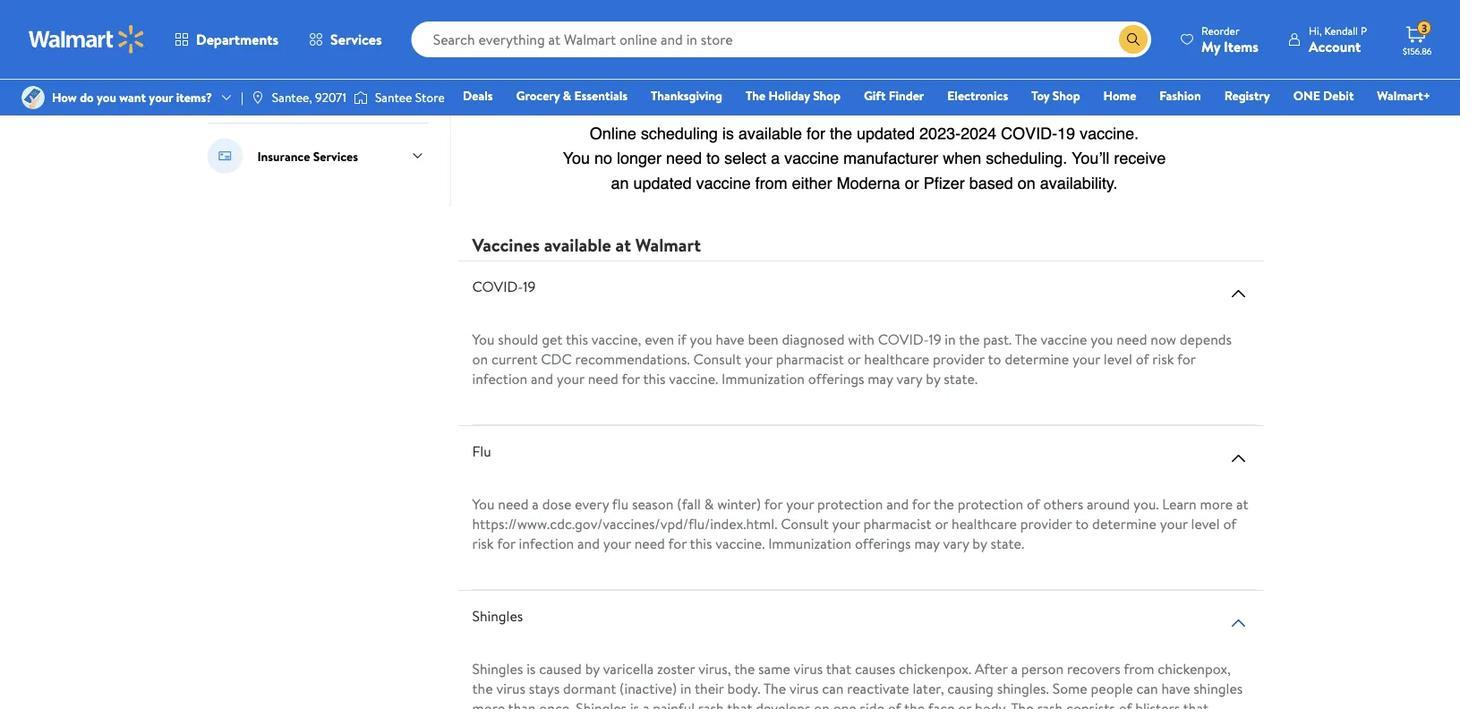 Task type: vqa. For each thing, say whether or not it's contained in the screenshot.
the topmost more
yes



Task type: locate. For each thing, give the bounding box(es) containing it.
0 horizontal spatial to
[[988, 349, 1002, 369]]

at down the flu icon on the right bottom of page
[[1236, 494, 1249, 514]]

1 horizontal spatial protection
[[958, 494, 1024, 514]]

consists
[[1066, 699, 1115, 709]]

to inside "you should get this vaccine, even if you have been diagnosed with covid-19 in the past. the vaccine you need now depends on current cdc recommendations. consult your pharmacist or healthcare provider to determine your level of risk for infection and your need for this vaccine. immunization offerings may vary by state."
[[988, 349, 1002, 369]]

to left you.
[[1076, 514, 1089, 534]]

Walmart Site-Wide search field
[[412, 21, 1151, 57]]

or inside 'you need a dose every flu season (fall & winter) for your protection and for the protection of others around you. learn more at https://www.cdc.gov/vaccines/vpd/flu/index.html. consult your pharmacist or healthcare provider to determine your level of risk for infection and your need for this vaccine. immunization offerings may vary by state.'
[[935, 514, 948, 534]]

santee,
[[272, 89, 312, 106]]

the left holiday
[[746, 87, 766, 104]]

healthcare inside 'you need a dose every flu season (fall & winter) for your protection and for the protection of others around you. learn more at https://www.cdc.gov/vaccines/vpd/flu/index.html. consult your pharmacist or healthcare provider to determine your level of risk for infection and your need for this vaccine. immunization offerings may vary by state.'
[[952, 514, 1017, 534]]

services right insurance
[[313, 147, 358, 165]]

want
[[119, 89, 146, 106]]

apply.
[[472, 31, 503, 49]]

1 vertical spatial on
[[814, 699, 830, 709]]

provider inside 'you need a dose every flu season (fall & winter) for your protection and for the protection of others around you. learn more at https://www.cdc.gov/vaccines/vpd/flu/index.html. consult your pharmacist or healthcare provider to determine your level of risk for infection and your need for this vaccine. immunization offerings may vary by state.'
[[1021, 514, 1072, 534]]

1 horizontal spatial more
[[1200, 494, 1233, 514]]

healthcare left others
[[952, 514, 1017, 534]]

health
[[716, 12, 750, 29]]

1 vertical spatial state.
[[991, 534, 1024, 553]]

some
[[1053, 679, 1088, 699]]

winter)
[[717, 494, 761, 514]]

in inside "you should get this vaccine, even if you have been diagnosed with covid-19 in the past. the vaccine you need now depends on current cdc recommendations. consult your pharmacist or healthcare provider to determine your level of risk for infection and your need for this vaccine. immunization offerings may vary by state."
[[945, 330, 956, 349]]

1 vertical spatial 19
[[929, 330, 942, 349]]

offerings inside 'you need a dose every flu season (fall & winter) for your protection and for the protection of others around you. learn more at https://www.cdc.gov/vaccines/vpd/flu/index.html. consult your pharmacist or healthcare provider to determine your level of risk for infection and your need for this vaccine. immunization offerings may vary by state.'
[[855, 534, 911, 553]]

Search search field
[[412, 21, 1151, 57]]

consult inside "you should get this vaccine, even if you have been diagnosed with covid-19 in the past. the vaccine you need now depends on current cdc recommendations. consult your pharmacist or healthcare provider to determine your level of risk for infection and your need for this vaccine. immunization offerings may vary by state."
[[693, 349, 741, 369]]

body. right the their
[[727, 679, 761, 699]]

1 vertical spatial risk
[[472, 534, 494, 553]]

1 vertical spatial pharmacist
[[864, 514, 932, 534]]

2 horizontal spatial may
[[915, 534, 940, 553]]

healthcare right diagnosed
[[864, 349, 930, 369]]

2 can from the left
[[1137, 679, 1158, 699]]

2 protection from the left
[[958, 494, 1024, 514]]

in
[[945, 330, 956, 349], [681, 679, 692, 699]]

rash down person
[[1037, 699, 1063, 709]]

1 horizontal spatial is
[[630, 699, 639, 709]]

and inside "you should get this vaccine, even if you have been diagnosed with covid-19 in the past. the vaccine you need now depends on current cdc recommendations. consult your pharmacist or healthcare provider to determine your level of risk for infection and your need for this vaccine. immunization offerings may vary by state."
[[531, 369, 553, 389]]

registry
[[1225, 87, 1270, 104]]

walmart health image
[[207, 73, 243, 108]]

hi,
[[1309, 23, 1322, 38]]

this right get
[[566, 330, 588, 349]]

1 vertical spatial healthcare
[[952, 514, 1017, 534]]

1 vertical spatial a
[[1011, 659, 1018, 679]]

can left the 'side'
[[822, 679, 844, 699]]

1 horizontal spatial at
[[1236, 494, 1249, 514]]

1 horizontal spatial vary
[[943, 534, 969, 553]]

painful
[[653, 699, 695, 709]]

0 vertical spatial with
[[529, 12, 552, 29]]

0 vertical spatial healthcare
[[864, 349, 930, 369]]

reorder
[[1202, 23, 1240, 38]]

0 horizontal spatial or
[[848, 349, 861, 369]]

of left now
[[1136, 349, 1149, 369]]

blisters
[[1136, 699, 1180, 709]]

 image for how do you want your items?
[[21, 86, 45, 109]]

0 horizontal spatial protection
[[818, 494, 883, 514]]

shingles for shingles
[[472, 606, 523, 626]]

on inside shingles is caused by varicella zoster virus, the same virus that causes chickenpox. after a person recovers from chickenpox, the virus stays dormant (inactive) in their body. the virus can reactivate later, causing shingles. some people can have shingles more than once. shingles is a painful rash that develops on one side of the face or body. the rash consists of blisters th
[[814, 699, 830, 709]]

hi, kendall p account
[[1309, 23, 1367, 56]]

0 vertical spatial to
[[988, 349, 1002, 369]]

that right the their
[[727, 699, 753, 709]]

recovers
[[1067, 659, 1121, 679]]

0 horizontal spatial consult
[[693, 349, 741, 369]]

2 horizontal spatial this
[[690, 534, 712, 553]]

& inside the *$0 copay with most insurances. state, age & health restrictions may apply.
[[705, 12, 713, 29]]

 image right "|"
[[251, 90, 265, 105]]

0 horizontal spatial may
[[817, 12, 839, 29]]

1 vertical spatial or
[[935, 514, 948, 534]]

past.
[[983, 330, 1012, 349]]

1 vertical spatial determine
[[1092, 514, 1157, 534]]

& right age
[[705, 12, 713, 29]]

grocery
[[516, 87, 560, 104]]

have left been
[[716, 330, 745, 349]]

healthcare inside "you should get this vaccine, even if you have been diagnosed with covid-19 in the past. the vaccine you need now depends on current cdc recommendations. consult your pharmacist or healthcare provider to determine your level of risk for infection and your need for this vaccine. immunization offerings may vary by state."
[[864, 349, 930, 369]]

0 vertical spatial offerings
[[808, 369, 865, 389]]

0 horizontal spatial risk
[[472, 534, 494, 553]]

19 down vaccines at the left top
[[523, 277, 536, 296]]

vary inside 'you need a dose every flu season (fall & winter) for your protection and for the protection of others around you. learn more at https://www.cdc.gov/vaccines/vpd/flu/index.html. consult your pharmacist or healthcare provider to determine your level of risk for infection and your need for this vaccine. immunization offerings may vary by state.'
[[943, 534, 969, 553]]

services inside services popup button
[[330, 30, 382, 49]]

1 vertical spatial more
[[472, 699, 505, 709]]

0 horizontal spatial more
[[472, 699, 505, 709]]

1 horizontal spatial 19
[[929, 330, 942, 349]]

have right from
[[1162, 679, 1190, 699]]

0 horizontal spatial by
[[585, 659, 600, 679]]

santee, 92071
[[272, 89, 346, 106]]

after
[[975, 659, 1008, 679]]

services button
[[294, 18, 397, 61]]

thanksgiving link
[[643, 86, 731, 105]]

consult inside 'you need a dose every flu season (fall & winter) for your protection and for the protection of others around you. learn more at https://www.cdc.gov/vaccines/vpd/flu/index.html. consult your pharmacist or healthcare provider to determine your level of risk for infection and your need for this vaccine. immunization offerings may vary by state.'
[[781, 514, 829, 534]]

need
[[1117, 330, 1147, 349], [588, 369, 619, 389], [498, 494, 529, 514], [635, 534, 665, 553]]

0 horizontal spatial walmart
[[257, 82, 303, 99]]

vaccine,
[[592, 330, 641, 349]]

covid-
[[472, 277, 523, 296], [878, 330, 929, 349]]

consult
[[693, 349, 741, 369], [781, 514, 829, 534]]

1 horizontal spatial determine
[[1092, 514, 1157, 534]]

2 vertical spatial may
[[915, 534, 940, 553]]

causes
[[855, 659, 896, 679]]

& right grocery
[[563, 87, 571, 104]]

in left past.
[[945, 330, 956, 349]]

develops
[[756, 699, 811, 709]]

healthcare
[[864, 349, 930, 369], [952, 514, 1017, 534]]

a left dose
[[532, 494, 539, 514]]

you right vaccine
[[1091, 330, 1113, 349]]

0 vertical spatial have
[[716, 330, 745, 349]]

electronics link
[[939, 86, 1016, 105]]

0 vertical spatial in
[[945, 330, 956, 349]]

rash
[[698, 699, 724, 709], [1037, 699, 1063, 709]]

0 vertical spatial pharmacist
[[776, 349, 844, 369]]

0 horizontal spatial this
[[566, 330, 588, 349]]

1 horizontal spatial level
[[1191, 514, 1220, 534]]

0 vertical spatial or
[[848, 349, 861, 369]]

0 horizontal spatial pharmacist
[[776, 349, 844, 369]]

1 horizontal spatial shop
[[1053, 87, 1080, 104]]

1 vertical spatial that
[[727, 699, 753, 709]]

virus right same
[[794, 659, 823, 679]]

a left painful
[[643, 699, 650, 709]]

1 vertical spatial and
[[887, 494, 909, 514]]

1 horizontal spatial or
[[935, 514, 948, 534]]

1 vertical spatial provider
[[1021, 514, 1072, 534]]

0 horizontal spatial  image
[[21, 86, 45, 109]]

more left than
[[472, 699, 505, 709]]

more right learn
[[1200, 494, 1233, 514]]

& right (fall
[[704, 494, 714, 514]]

0 horizontal spatial at
[[616, 232, 631, 257]]

gift finder
[[864, 87, 924, 104]]

on left one
[[814, 699, 830, 709]]

0 horizontal spatial a
[[532, 494, 539, 514]]

0 vertical spatial covid-
[[472, 277, 523, 296]]

body. down after
[[975, 699, 1008, 709]]

side
[[860, 699, 885, 709]]

consult right the winter)
[[781, 514, 829, 534]]

0 vertical spatial infection
[[472, 369, 528, 389]]

learn
[[1162, 494, 1197, 514]]

the right past.
[[1015, 330, 1037, 349]]

electronics
[[948, 87, 1008, 104]]

0 vertical spatial a
[[532, 494, 539, 514]]

from
[[1124, 659, 1155, 679]]

have
[[716, 330, 745, 349], [1162, 679, 1190, 699]]

you right if
[[690, 330, 713, 349]]

0 vertical spatial services
[[330, 30, 382, 49]]

you inside 'you need a dose every flu season (fall & winter) for your protection and for the protection of others around you. learn more at https://www.cdc.gov/vaccines/vpd/flu/index.html. consult your pharmacist or healthcare provider to determine your level of risk for infection and your need for this vaccine. immunization offerings may vary by state.'
[[472, 494, 495, 514]]

by inside 'you need a dose every flu season (fall & winter) for your protection and for the protection of others around you. learn more at https://www.cdc.gov/vaccines/vpd/flu/index.html. consult your pharmacist or healthcare provider to determine your level of risk for infection and your need for this vaccine. immunization offerings may vary by state.'
[[973, 534, 987, 553]]

vision
[[257, 16, 291, 34]]

that up one
[[826, 659, 852, 679]]

to left vaccine
[[988, 349, 1002, 369]]

thanksgiving
[[651, 87, 723, 104]]

1 vertical spatial consult
[[781, 514, 829, 534]]

0 vertical spatial walmart
[[257, 82, 303, 99]]

0 horizontal spatial is
[[527, 659, 536, 679]]

0 vertical spatial &
[[705, 12, 713, 29]]

1 vertical spatial at
[[1236, 494, 1249, 514]]

face
[[928, 699, 955, 709]]

this down (fall
[[690, 534, 712, 553]]

offerings inside "you should get this vaccine, even if you have been diagnosed with covid-19 in the past. the vaccine you need now depends on current cdc recommendations. consult your pharmacist or healthcare provider to determine your level of risk for infection and your need for this vaccine. immunization offerings may vary by state."
[[808, 369, 865, 389]]

1 protection from the left
[[818, 494, 883, 514]]

walmart
[[257, 82, 303, 99], [636, 232, 701, 257]]

infection inside "you should get this vaccine, even if you have been diagnosed with covid-19 in the past. the vaccine you need now depends on current cdc recommendations. consult your pharmacist or healthcare provider to determine your level of risk for infection and your need for this vaccine. immunization offerings may vary by state."
[[472, 369, 528, 389]]

need down vaccine,
[[588, 369, 619, 389]]

1 vertical spatial offerings
[[855, 534, 911, 553]]

1 horizontal spatial to
[[1076, 514, 1089, 534]]

you left should
[[472, 330, 495, 349]]

you for current
[[472, 330, 495, 349]]

infection
[[472, 369, 528, 389], [519, 534, 574, 553]]

same
[[758, 659, 790, 679]]

state. inside 'you need a dose every flu season (fall & winter) for your protection and for the protection of others around you. learn more at https://www.cdc.gov/vaccines/vpd/flu/index.html. consult your pharmacist or healthcare provider to determine your level of risk for infection and your need for this vaccine. immunization offerings may vary by state.'
[[991, 534, 1024, 553]]

the inside 'you need a dose every flu season (fall & winter) for your protection and for the protection of others around you. learn more at https://www.cdc.gov/vaccines/vpd/flu/index.html. consult your pharmacist or healthcare provider to determine your level of risk for infection and your need for this vaccine. immunization offerings may vary by state.'
[[934, 494, 954, 514]]

level inside 'you need a dose every flu season (fall & winter) for your protection and for the protection of others around you. learn more at https://www.cdc.gov/vaccines/vpd/flu/index.html. consult your pharmacist or healthcare provider to determine your level of risk for infection and your need for this vaccine. immunization offerings may vary by state.'
[[1191, 514, 1220, 534]]

1 horizontal spatial provider
[[1021, 514, 1072, 534]]

store
[[415, 89, 445, 106]]

at
[[616, 232, 631, 257], [1236, 494, 1249, 514]]

you
[[97, 89, 116, 106], [690, 330, 713, 349], [1091, 330, 1113, 349]]

flu
[[612, 494, 629, 514]]

pharmacist inside "you should get this vaccine, even if you have been diagnosed with covid-19 in the past. the vaccine you need now depends on current cdc recommendations. consult your pharmacist or healthcare provider to determine your level of risk for infection and your need for this vaccine. immunization offerings may vary by state."
[[776, 349, 844, 369]]

this inside 'you need a dose every flu season (fall & winter) for your protection and for the protection of others around you. learn more at https://www.cdc.gov/vaccines/vpd/flu/index.html. consult your pharmacist or healthcare provider to determine your level of risk for infection and your need for this vaccine. immunization offerings may vary by state.'
[[690, 534, 712, 553]]

have inside "you should get this vaccine, even if you have been diagnosed with covid-19 in the past. the vaccine you need now depends on current cdc recommendations. consult your pharmacist or healthcare provider to determine your level of risk for infection and your need for this vaccine. immunization offerings may vary by state."
[[716, 330, 745, 349]]

 image right '92071'
[[354, 89, 368, 107]]

or inside shingles is caused by varicella zoster virus, the same virus that causes chickenpox. after a person recovers from chickenpox, the virus stays dormant (inactive) in their body. the virus can reactivate later, causing shingles. some people can have shingles more than once. shingles is a painful rash that develops on one side of the face or body. the rash consists of blisters th
[[958, 699, 972, 709]]

pharmacist inside 'you need a dose every flu season (fall & winter) for your protection and for the protection of others around you. learn more at https://www.cdc.gov/vaccines/vpd/flu/index.html. consult your pharmacist or healthcare provider to determine your level of risk for infection and your need for this vaccine. immunization offerings may vary by state.'
[[864, 514, 932, 534]]

can
[[822, 679, 844, 699], [1137, 679, 1158, 699]]

& inside 'you need a dose every flu season (fall & winter) for your protection and for the protection of others around you. learn more at https://www.cdc.gov/vaccines/vpd/flu/index.html. consult your pharmacist or healthcare provider to determine your level of risk for infection and your need for this vaccine. immunization offerings may vary by state.'
[[704, 494, 714, 514]]

services up health at the left of page
[[330, 30, 382, 49]]

2 you from the top
[[472, 494, 495, 514]]

2 vertical spatial this
[[690, 534, 712, 553]]

1 horizontal spatial by
[[926, 369, 941, 389]]

shop right toy
[[1053, 87, 1080, 104]]

can right people
[[1137, 679, 1158, 699]]

shingles is caused by varicella zoster virus, the same virus that causes chickenpox. after a person recovers from chickenpox, the virus stays dormant (inactive) in their body. the virus can reactivate later, causing shingles. some people can have shingles more than once. shingles is a painful rash that develops on one side of the face or body. the rash consists of blisters th
[[472, 659, 1243, 709]]

virus left stays
[[496, 679, 526, 699]]

2 vertical spatial &
[[704, 494, 714, 514]]

1 vertical spatial may
[[868, 369, 893, 389]]

may inside "you should get this vaccine, even if you have been diagnosed with covid-19 in the past. the vaccine you need now depends on current cdc recommendations. consult your pharmacist or healthcare provider to determine your level of risk for infection and your need for this vaccine. immunization offerings may vary by state."
[[868, 369, 893, 389]]

0 vertical spatial 19
[[523, 277, 536, 296]]

vary inside "you should get this vaccine, even if you have been diagnosed with covid-19 in the past. the vaccine you need now depends on current cdc recommendations. consult your pharmacist or healthcare provider to determine your level of risk for infection and your need for this vaccine. immunization offerings may vary by state."
[[897, 369, 923, 389]]

search icon image
[[1126, 32, 1141, 47]]

of left others
[[1027, 494, 1040, 514]]

0 horizontal spatial with
[[529, 12, 552, 29]]

you down flu
[[472, 494, 495, 514]]

for
[[1177, 349, 1196, 369], [622, 369, 640, 389], [764, 494, 783, 514], [912, 494, 931, 514], [497, 534, 515, 553], [668, 534, 687, 553]]

 image left the how
[[21, 86, 45, 109]]

1 you from the top
[[472, 330, 495, 349]]

you right do
[[97, 89, 116, 106]]

shop right holiday
[[813, 87, 841, 104]]

a right after
[[1011, 659, 1018, 679]]

1 horizontal spatial pharmacist
[[864, 514, 932, 534]]

rash down virus,
[[698, 699, 724, 709]]

1 can from the left
[[822, 679, 844, 699]]

level left now
[[1104, 349, 1133, 369]]

you inside "you should get this vaccine, even if you have been diagnosed with covid-19 in the past. the vaccine you need now depends on current cdc recommendations. consult your pharmacist or healthcare provider to determine your level of risk for infection and your need for this vaccine. immunization offerings may vary by state."
[[472, 330, 495, 349]]

*$0 copay with most insurances. state, age & health restrictions may apply.
[[472, 12, 839, 49]]

2 vertical spatial or
[[958, 699, 972, 709]]

1 horizontal spatial consult
[[781, 514, 829, 534]]

1 shop from the left
[[813, 87, 841, 104]]

0 vertical spatial state.
[[944, 369, 978, 389]]

level
[[1104, 349, 1133, 369], [1191, 514, 1220, 534]]

0 horizontal spatial in
[[681, 679, 692, 699]]

0 horizontal spatial have
[[716, 330, 745, 349]]

offerings
[[808, 369, 865, 389], [855, 534, 911, 553]]

0 horizontal spatial level
[[1104, 349, 1133, 369]]

a
[[532, 494, 539, 514], [1011, 659, 1018, 679], [643, 699, 650, 709]]

the inside "you should get this vaccine, even if you have been diagnosed with covid-19 in the past. the vaccine you need now depends on current cdc recommendations. consult your pharmacist or healthcare provider to determine your level of risk for infection and your need for this vaccine. immunization offerings may vary by state."
[[959, 330, 980, 349]]

1 vertical spatial in
[[681, 679, 692, 699]]

2 horizontal spatial by
[[973, 534, 987, 553]]

covid-19
[[472, 277, 536, 296]]

consult right if
[[693, 349, 741, 369]]

body.
[[727, 679, 761, 699], [975, 699, 1008, 709]]

1 horizontal spatial on
[[814, 699, 830, 709]]

0 horizontal spatial state.
[[944, 369, 978, 389]]

&
[[705, 12, 713, 29], [563, 87, 571, 104], [704, 494, 714, 514]]

vaccines available at walmart
[[472, 232, 701, 257]]

infection down dose
[[519, 534, 574, 553]]

1 horizontal spatial in
[[945, 330, 956, 349]]

1 horizontal spatial may
[[868, 369, 893, 389]]

this down even
[[643, 369, 666, 389]]

the down person
[[1011, 699, 1034, 709]]

at right available
[[616, 232, 631, 257]]

level right you.
[[1191, 514, 1220, 534]]

covid 19 image
[[1228, 283, 1249, 305]]

risk inside "you should get this vaccine, even if you have been diagnosed with covid-19 in the past. the vaccine you need now depends on current cdc recommendations. consult your pharmacist or healthcare provider to determine your level of risk for infection and your need for this vaccine. immunization offerings may vary by state."
[[1153, 349, 1174, 369]]

19 left past.
[[929, 330, 942, 349]]

0 vertical spatial that
[[826, 659, 852, 679]]

with right diagnosed
[[848, 330, 875, 349]]

items?
[[176, 89, 212, 106]]

by inside "you should get this vaccine, even if you have been diagnosed with covid-19 in the past. the vaccine you need now depends on current cdc recommendations. consult your pharmacist or healthcare provider to determine your level of risk for infection and your need for this vaccine. immunization offerings may vary by state."
[[926, 369, 941, 389]]

1 vertical spatial by
[[973, 534, 987, 553]]

immunization inside 'you need a dose every flu season (fall & winter) for your protection and for the protection of others around you. learn more at https://www.cdc.gov/vaccines/vpd/flu/index.html. consult your pharmacist or healthcare provider to determine your level of risk for infection and your need for this vaccine. immunization offerings may vary by state.'
[[768, 534, 852, 553]]

to
[[988, 349, 1002, 369], [1076, 514, 1089, 534]]

0 vertical spatial on
[[472, 349, 488, 369]]

if
[[678, 330, 687, 349]]

infection down should
[[472, 369, 528, 389]]

virus
[[794, 659, 823, 679], [496, 679, 526, 699], [790, 679, 819, 699]]

holiday
[[769, 87, 810, 104]]

is left caused
[[527, 659, 536, 679]]

in left the their
[[681, 679, 692, 699]]

on left current
[[472, 349, 488, 369]]

one
[[833, 699, 857, 709]]

is down varicella
[[630, 699, 639, 709]]

vaccine. inside 'you need a dose every flu season (fall & winter) for your protection and for the protection of others around you. learn more at https://www.cdc.gov/vaccines/vpd/flu/index.html. consult your pharmacist or healthcare provider to determine your level of risk for infection and your need for this vaccine. immunization offerings may vary by state.'
[[716, 534, 765, 553]]

departments button
[[159, 18, 294, 61]]

is
[[527, 659, 536, 679], [630, 699, 639, 709]]

1 vertical spatial shingles
[[472, 659, 523, 679]]

vaccine. down if
[[669, 369, 718, 389]]

get
[[542, 330, 563, 349]]

1 horizontal spatial walmart
[[636, 232, 701, 257]]

0 horizontal spatial vary
[[897, 369, 923, 389]]

on
[[472, 349, 488, 369], [814, 699, 830, 709]]

with inside the *$0 copay with most insurances. state, age & health restrictions may apply.
[[529, 12, 552, 29]]

state,
[[648, 12, 679, 29]]

may
[[817, 12, 839, 29], [868, 369, 893, 389], [915, 534, 940, 553]]

2 horizontal spatial or
[[958, 699, 972, 709]]

more inside shingles is caused by varicella zoster virus, the same virus that causes chickenpox. after a person recovers from chickenpox, the virus stays dormant (inactive) in their body. the virus can reactivate later, causing shingles. some people can have shingles more than once. shingles is a painful rash that develops on one side of the face or body. the rash consists of blisters th
[[472, 699, 505, 709]]

 image
[[21, 86, 45, 109], [354, 89, 368, 107], [251, 90, 265, 105]]

1 vertical spatial level
[[1191, 514, 1220, 534]]

with left most
[[529, 12, 552, 29]]

1 horizontal spatial body.
[[975, 699, 1008, 709]]

92071
[[315, 89, 346, 106]]

that
[[826, 659, 852, 679], [727, 699, 753, 709]]

chickenpox,
[[1158, 659, 1231, 679]]

19
[[523, 277, 536, 296], [929, 330, 942, 349]]

vaccine. down the winter)
[[716, 534, 765, 553]]

flu image
[[1228, 448, 1249, 469]]

2 horizontal spatial you
[[1091, 330, 1113, 349]]

the inside "you should get this vaccine, even if you have been diagnosed with covid-19 in the past. the vaccine you need now depends on current cdc recommendations. consult your pharmacist or healthcare provider to determine your level of risk for infection and your need for this vaccine. immunization offerings may vary by state."
[[1015, 330, 1037, 349]]



Task type: describe. For each thing, give the bounding box(es) containing it.
their
[[695, 679, 724, 699]]

1 horizontal spatial and
[[578, 534, 600, 553]]

how do you want your items?
[[52, 89, 212, 106]]

1 horizontal spatial this
[[643, 369, 666, 389]]

determine inside "you should get this vaccine, even if you have been diagnosed with covid-19 in the past. the vaccine you need now depends on current cdc recommendations. consult your pharmacist or healthcare provider to determine your level of risk for infection and your need for this vaccine. immunization offerings may vary by state."
[[1005, 349, 1069, 369]]

insurance
[[257, 147, 310, 165]]

on inside "you should get this vaccine, even if you have been diagnosed with covid-19 in the past. the vaccine you need now depends on current cdc recommendations. consult your pharmacist or healthcare provider to determine your level of risk for infection and your need for this vaccine. immunization offerings may vary by state."
[[472, 349, 488, 369]]

do
[[80, 89, 94, 106]]

toy shop
[[1032, 87, 1080, 104]]

1 vertical spatial services
[[313, 147, 358, 165]]

deals link
[[455, 86, 501, 105]]

vaccine. inside "you should get this vaccine, even if you have been diagnosed with covid-19 in the past. the vaccine you need now depends on current cdc recommendations. consult your pharmacist or healthcare provider to determine your level of risk for infection and your need for this vaccine. immunization offerings may vary by state."
[[669, 369, 718, 389]]

state. inside "you should get this vaccine, even if you have been diagnosed with covid-19 in the past. the vaccine you need now depends on current cdc recommendations. consult your pharmacist or healthcare provider to determine your level of risk for infection and your need for this vaccine. immunization offerings may vary by state."
[[944, 369, 978, 389]]

1 vertical spatial walmart
[[636, 232, 701, 257]]

santee store
[[375, 89, 445, 106]]

2 shop from the left
[[1053, 87, 1080, 104]]

at inside 'you need a dose every flu season (fall & winter) for your protection and for the protection of others around you. learn more at https://www.cdc.gov/vaccines/vpd/flu/index.html. consult your pharmacist or healthcare provider to determine your level of risk for infection and your need for this vaccine. immunization offerings may vary by state.'
[[1236, 494, 1249, 514]]

https://www.cdc.gov/vaccines/vpd/flu/index.html.
[[472, 514, 777, 534]]

1 horizontal spatial a
[[643, 699, 650, 709]]

*$0
[[472, 12, 491, 29]]

walmart image
[[29, 25, 145, 54]]

causing
[[948, 679, 994, 699]]

19 inside "you should get this vaccine, even if you have been diagnosed with covid-19 in the past. the vaccine you need now depends on current cdc recommendations. consult your pharmacist or healthcare provider to determine your level of risk for infection and your need for this vaccine. immunization offerings may vary by state."
[[929, 330, 942, 349]]

1 vertical spatial is
[[630, 699, 639, 709]]

virus left one
[[790, 679, 819, 699]]

infection inside 'you need a dose every flu season (fall & winter) for your protection and for the protection of others around you. learn more at https://www.cdc.gov/vaccines/vpd/flu/index.html. consult your pharmacist or healthcare provider to determine your level of risk for infection and your need for this vaccine. immunization offerings may vary by state.'
[[519, 534, 574, 553]]

center
[[294, 16, 332, 34]]

finder
[[889, 87, 924, 104]]

risk inside 'you need a dose every flu season (fall & winter) for your protection and for the protection of others around you. learn more at https://www.cdc.gov/vaccines/vpd/flu/index.html. consult your pharmacist or healthcare provider to determine your level of risk for infection and your need for this vaccine. immunization offerings may vary by state.'
[[472, 534, 494, 553]]

3
[[1422, 20, 1428, 36]]

than
[[508, 699, 536, 709]]

1 horizontal spatial you
[[690, 330, 713, 349]]

age
[[682, 12, 702, 29]]

the right virus,
[[764, 679, 786, 699]]

debit
[[1323, 87, 1354, 104]]

restrictions
[[753, 12, 814, 29]]

reactivate
[[847, 679, 909, 699]]

items
[[1224, 36, 1259, 56]]

walmart health
[[257, 82, 343, 99]]

should
[[498, 330, 538, 349]]

registry link
[[1217, 86, 1278, 105]]

walmart insurance services image
[[207, 138, 243, 174]]

depends
[[1180, 330, 1232, 349]]

of right learn
[[1223, 514, 1237, 534]]

stays
[[529, 679, 560, 699]]

reorder my items
[[1202, 23, 1259, 56]]

to inside 'you need a dose every flu season (fall & winter) for your protection and for the protection of others around you. learn more at https://www.cdc.gov/vaccines/vpd/flu/index.html. consult your pharmacist or healthcare provider to determine your level of risk for infection and your need for this vaccine. immunization offerings may vary by state.'
[[1076, 514, 1089, 534]]

with inside "you should get this vaccine, even if you have been diagnosed with covid-19 in the past. the vaccine you need now depends on current cdc recommendations. consult your pharmacist or healthcare provider to determine your level of risk for infection and your need for this vaccine. immunization offerings may vary by state."
[[848, 330, 875, 349]]

have inside shingles is caused by varicella zoster virus, the same virus that causes chickenpox. after a person recovers from chickenpox, the virus stays dormant (inactive) in their body. the virus can reactivate later, causing shingles. some people can have shingles more than once. shingles is a painful rash that develops on one side of the face or body. the rash consists of blisters th
[[1162, 679, 1190, 699]]

dormant
[[563, 679, 616, 699]]

you for https://www.cdc.gov/vaccines/vpd/flu/index.html.
[[472, 494, 495, 514]]

level inside "you should get this vaccine, even if you have been diagnosed with covid-19 in the past. the vaccine you need now depends on current cdc recommendations. consult your pharmacist or healthcare provider to determine your level of risk for infection and your need for this vaccine. immunization offerings may vary by state."
[[1104, 349, 1133, 369]]

2 vertical spatial shingles
[[576, 699, 627, 709]]

(fall
[[677, 494, 701, 514]]

account
[[1309, 36, 1361, 56]]

 image for santee, 92071
[[251, 90, 265, 105]]

gift finder link
[[856, 86, 932, 105]]

gift
[[864, 87, 886, 104]]

of left blisters
[[1119, 699, 1132, 709]]

you need a dose every flu season (fall & winter) for your protection and for the protection of others around you. learn more at https://www.cdc.gov/vaccines/vpd/flu/index.html. consult your pharmacist or healthcare provider to determine your level of risk for infection and your need for this vaccine. immunization offerings may vary by state.
[[472, 494, 1249, 553]]

need left now
[[1117, 330, 1147, 349]]

more inside 'you need a dose every flu season (fall & winter) for your protection and for the protection of others around you. learn more at https://www.cdc.gov/vaccines/vpd/flu/index.html. consult your pharmacist or healthcare provider to determine your level of risk for infection and your need for this vaccine. immunization offerings may vary by state.'
[[1200, 494, 1233, 514]]

0 horizontal spatial covid-
[[472, 277, 523, 296]]

you should get this vaccine, even if you have been diagnosed with covid-19 in the past. the vaccine you need now depends on current cdc recommendations. consult your pharmacist or healthcare provider to determine your level of risk for infection and your need for this vaccine. immunization offerings may vary by state.
[[472, 330, 1232, 389]]

home
[[1104, 87, 1137, 104]]

may inside 'you need a dose every flu season (fall & winter) for your protection and for the protection of others around you. learn more at https://www.cdc.gov/vaccines/vpd/flu/index.html. consult your pharmacist or healthcare provider to determine your level of risk for infection and your need for this vaccine. immunization offerings may vary by state.'
[[915, 534, 940, 553]]

departments
[[196, 30, 279, 49]]

others
[[1044, 494, 1084, 514]]

shingles image
[[1228, 613, 1249, 634]]

santee
[[375, 89, 412, 106]]

1 vertical spatial &
[[563, 87, 571, 104]]

a inside 'you need a dose every flu season (fall & winter) for your protection and for the protection of others around you. learn more at https://www.cdc.gov/vaccines/vpd/flu/index.html. consult your pharmacist or healthcare provider to determine your level of risk for infection and your need for this vaccine. immunization offerings may vary by state.'
[[532, 494, 539, 514]]

vision center image
[[207, 7, 243, 43]]

need down season
[[635, 534, 665, 553]]

walmart+ link
[[1369, 86, 1439, 105]]

vaccines
[[472, 232, 540, 257]]

virus,
[[699, 659, 731, 679]]

0 horizontal spatial you
[[97, 89, 116, 106]]

shingles for shingles is caused by varicella zoster virus, the same virus that causes chickenpox. after a person recovers from chickenpox, the virus stays dormant (inactive) in their body. the virus can reactivate later, causing shingles. some people can have shingles more than once. shingles is a painful rash that develops on one side of the face or body. the rash consists of blisters th
[[472, 659, 523, 679]]

most
[[555, 12, 583, 29]]

immunization inside "you should get this vaccine, even if you have been diagnosed with covid-19 in the past. the vaccine you need now depends on current cdc recommendations. consult your pharmacist or healthcare provider to determine your level of risk for infection and your need for this vaccine. immunization offerings may vary by state."
[[722, 369, 805, 389]]

people
[[1091, 679, 1133, 699]]

may inside the *$0 copay with most insurances. state, age & health restrictions may apply.
[[817, 12, 839, 29]]

1 horizontal spatial that
[[826, 659, 852, 679]]

determine inside 'you need a dose every flu season (fall & winter) for your protection and for the protection of others around you. learn more at https://www.cdc.gov/vaccines/vpd/flu/index.html. consult your pharmacist or healthcare provider to determine your level of risk for infection and your need for this vaccine. immunization offerings may vary by state.'
[[1092, 514, 1157, 534]]

one debit link
[[1286, 86, 1362, 105]]

copay
[[494, 12, 526, 29]]

2 rash from the left
[[1037, 699, 1063, 709]]

the holiday shop
[[746, 87, 841, 104]]

2 horizontal spatial and
[[887, 494, 909, 514]]

cdc
[[541, 349, 572, 369]]

 image for santee store
[[354, 89, 368, 107]]

current
[[491, 349, 538, 369]]

been
[[748, 330, 779, 349]]

toy shop link
[[1024, 86, 1088, 105]]

kendall
[[1325, 23, 1358, 38]]

insurance services
[[257, 147, 358, 165]]

shingles.
[[997, 679, 1049, 699]]

health
[[306, 82, 343, 99]]

how
[[52, 89, 77, 106]]

shingles
[[1194, 679, 1243, 699]]

1 rash from the left
[[698, 699, 724, 709]]

vision center
[[257, 16, 332, 34]]

zoster
[[657, 659, 695, 679]]

person
[[1021, 659, 1064, 679]]

0 horizontal spatial that
[[727, 699, 753, 709]]

0 horizontal spatial body.
[[727, 679, 761, 699]]

diagnosed
[[782, 330, 845, 349]]

or inside "you should get this vaccine, even if you have been diagnosed with covid-19 in the past. the vaccine you need now depends on current cdc recommendations. consult your pharmacist or healthcare provider to determine your level of risk for infection and your need for this vaccine. immunization offerings may vary by state."
[[848, 349, 861, 369]]

chickenpox.
[[899, 659, 972, 679]]

season
[[632, 494, 674, 514]]

provider inside "you should get this vaccine, even if you have been diagnosed with covid-19 in the past. the vaccine you need now depends on current cdc recommendations. consult your pharmacist or healthcare provider to determine your level of risk for infection and your need for this vaccine. immunization offerings may vary by state."
[[933, 349, 985, 369]]

of right the 'side'
[[888, 699, 901, 709]]

recommendations.
[[575, 349, 690, 369]]

fashion link
[[1152, 86, 1209, 105]]

one debit
[[1294, 87, 1354, 104]]

0 vertical spatial is
[[527, 659, 536, 679]]

even
[[645, 330, 674, 349]]

covid- inside "you should get this vaccine, even if you have been diagnosed with covid-19 in the past. the vaccine you need now depends on current cdc recommendations. consult your pharmacist or healthcare provider to determine your level of risk for infection and your need for this vaccine. immunization offerings may vary by state."
[[878, 330, 929, 349]]

grocery & essentials link
[[508, 86, 636, 105]]

need left dose
[[498, 494, 529, 514]]

in inside shingles is caused by varicella zoster virus, the same virus that causes chickenpox. after a person recovers from chickenpox, the virus stays dormant (inactive) in their body. the virus can reactivate later, causing shingles. some people can have shingles more than once. shingles is a painful rash that develops on one side of the face or body. the rash consists of blisters th
[[681, 679, 692, 699]]

0 horizontal spatial 19
[[523, 277, 536, 296]]

|
[[241, 89, 243, 106]]

of inside "you should get this vaccine, even if you have been diagnosed with covid-19 in the past. the vaccine you need now depends on current cdc recommendations. consult your pharmacist or healthcare provider to determine your level of risk for infection and your need for this vaccine. immunization offerings may vary by state."
[[1136, 349, 1149, 369]]

by inside shingles is caused by varicella zoster virus, the same virus that causes chickenpox. after a person recovers from chickenpox, the virus stays dormant (inactive) in their body. the virus can reactivate later, causing shingles. some people can have shingles more than once. shingles is a painful rash that develops on one side of the face or body. the rash consists of blisters th
[[585, 659, 600, 679]]

grocery & essentials
[[516, 87, 628, 104]]

vaccine
[[1041, 330, 1087, 349]]

one
[[1294, 87, 1320, 104]]

$156.86
[[1403, 45, 1432, 57]]

the holiday shop link
[[738, 86, 849, 105]]

every
[[575, 494, 609, 514]]

flu
[[472, 442, 491, 461]]

now
[[1151, 330, 1177, 349]]



